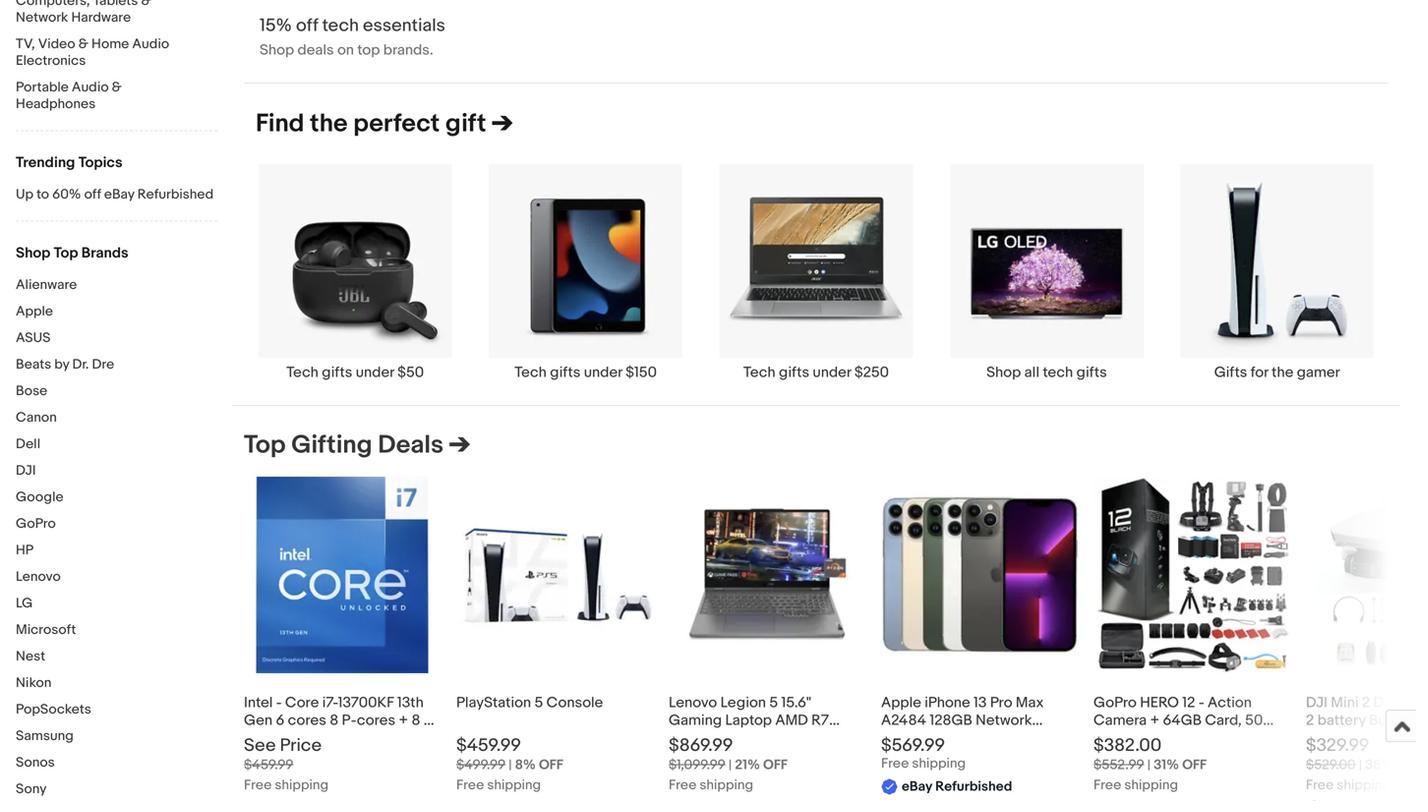 Task type: locate. For each thing, give the bounding box(es) containing it.
shipping down 21%
[[700, 778, 754, 795]]

top up alienware
[[54, 245, 78, 262]]

off right 60% in the top left of the page
[[84, 186, 101, 203]]

refurbished
[[137, 186, 214, 203], [936, 779, 1013, 796]]

2 horizontal spatial under
[[813, 364, 852, 382]]

None text field
[[244, 0, 1389, 83]]

1 horizontal spatial apple
[[882, 695, 922, 712]]

➔
[[492, 109, 513, 139], [449, 430, 471, 461]]

6
[[276, 712, 285, 730]]

13th
[[397, 695, 424, 712]]

0 horizontal spatial the
[[310, 109, 348, 139]]

computers,
[[16, 0, 90, 9]]

gifts left $250
[[779, 364, 810, 382]]

0 horizontal spatial under
[[356, 364, 394, 382]]

none text field containing 15% off tech essentials
[[244, 0, 1389, 83]]

dre
[[92, 357, 114, 373]]

apple iphone 13 pro max a2484 128gb network unlocked good condition
[[882, 695, 1059, 748]]

off inside $869.99 $1,099.99 | 21% off free shipping
[[764, 758, 788, 774]]

1 vertical spatial tech
[[1044, 364, 1074, 382]]

under inside tech gifts under $50 link
[[356, 364, 394, 382]]

gifts for the gamer
[[1215, 364, 1341, 382]]

free for $329.99
[[1307, 778, 1335, 795]]

shipping up ebay refurbished
[[913, 756, 966, 773]]

shipping down the 8%
[[487, 778, 541, 795]]

➔ right gift
[[492, 109, 513, 139]]

computers, tablets & network hardware link
[[16, 0, 203, 28]]

$552.99 text field
[[1094, 758, 1145, 774]]

shipping inside $329.99 $529.00 | 38% off free shipping
[[1338, 778, 1391, 795]]

1 8 from the left
[[330, 712, 339, 730]]

2 horizontal spatial tech
[[744, 364, 776, 382]]

brands
[[81, 245, 129, 262]]

1 vertical spatial audio
[[72, 79, 109, 96]]

0 vertical spatial the
[[310, 109, 348, 139]]

$499.99
[[457, 758, 506, 774]]

3 tech from the left
[[744, 364, 776, 382]]

$869.99 $1,099.99 | 21% off free shipping
[[669, 735, 788, 795]]

2 horizontal spatial cores
[[357, 712, 396, 730]]

$569.99 free shipping
[[882, 735, 966, 773]]

free for $869.99
[[669, 778, 697, 795]]

1 horizontal spatial network
[[976, 712, 1033, 730]]

shipping down 38%
[[1338, 778, 1391, 795]]

tech right all
[[1044, 364, 1074, 382]]

tech for tech gifts under $150
[[515, 364, 547, 382]]

off inside the $382.00 $552.99 | 31% off free shipping
[[1183, 758, 1207, 774]]

2 off from the left
[[764, 758, 788, 774]]

gopro hero 12 - action camera + 64gb card, 50 piece accessory kit, 2 batteries image
[[1094, 477, 1291, 674]]

1 off from the left
[[539, 758, 564, 774]]

| left "31%"
[[1148, 758, 1151, 774]]

on
[[337, 41, 354, 59]]

tech inside list
[[1044, 364, 1074, 382]]

4 | from the left
[[1360, 758, 1363, 774]]

0 horizontal spatial audio
[[72, 79, 109, 96]]

free down unlocked
[[882, 756, 909, 773]]

under left $50
[[356, 364, 394, 382]]

| left 21%
[[729, 758, 732, 774]]

1 horizontal spatial 8
[[412, 712, 421, 730]]

free inside $459.99 $499.99 | 8% off free shipping
[[457, 778, 484, 795]]

$1,099.99
[[669, 758, 726, 774]]

tech gifts under $150
[[515, 364, 657, 382]]

alienware
[[16, 277, 77, 294]]

apple
[[16, 304, 53, 320], [882, 695, 922, 712]]

0 vertical spatial shop
[[260, 41, 294, 59]]

tech gifts under $150 link
[[471, 163, 701, 382]]

1 vertical spatial the
[[1273, 364, 1294, 382]]

gifts right all
[[1077, 364, 1108, 382]]

shop down 15%
[[260, 41, 294, 59]]

shipping inside $869.99 $1,099.99 | 21% off free shipping
[[700, 778, 754, 795]]

0 vertical spatial top
[[54, 245, 78, 262]]

all
[[1025, 364, 1040, 382]]

by
[[54, 357, 69, 373]]

list
[[232, 163, 1401, 405]]

1 vertical spatial off
[[84, 186, 101, 203]]

under inside tech gifts under $250 link
[[813, 364, 852, 382]]

topics
[[78, 154, 123, 172]]

deals
[[298, 41, 334, 59]]

under left $150
[[584, 364, 623, 382]]

free down see
[[244, 778, 272, 795]]

| inside $459.99 $499.99 | 8% off free shipping
[[509, 758, 512, 774]]

off right "31%"
[[1183, 758, 1207, 774]]

free down $1,099.99 text box at the bottom of page
[[669, 778, 697, 795]]

the right for
[[1273, 364, 1294, 382]]

shipping for $329.99
[[1338, 778, 1391, 795]]

1 horizontal spatial the
[[1273, 364, 1294, 382]]

1 vertical spatial shop
[[16, 245, 50, 262]]

1 vertical spatial ➔
[[449, 430, 471, 461]]

0 horizontal spatial ebay
[[104, 186, 134, 203]]

2 gifts from the left
[[550, 364, 581, 382]]

computers, tablets & network hardware tv, video & home audio electronics portable audio & headphones
[[16, 0, 169, 113]]

1 horizontal spatial tech
[[1044, 364, 1074, 382]]

1 horizontal spatial off
[[296, 15, 318, 36]]

3 | from the left
[[1148, 758, 1151, 774]]

0 vertical spatial ➔
[[492, 109, 513, 139]]

2 tech from the left
[[515, 364, 547, 382]]

list containing tech gifts under $50
[[232, 163, 1401, 405]]

tech up on
[[322, 15, 359, 36]]

free inside see price $459.99 free shipping
[[244, 778, 272, 795]]

shipping down price
[[275, 778, 329, 795]]

tech for tech gifts under $50
[[287, 364, 319, 382]]

under for $150
[[584, 364, 623, 382]]

see
[[244, 735, 276, 757]]

0 horizontal spatial 8
[[330, 712, 339, 730]]

free for $459.99
[[457, 778, 484, 795]]

| left the 8%
[[509, 758, 512, 774]]

2 | from the left
[[729, 758, 732, 774]]

➔ right deals
[[449, 430, 471, 461]]

gifts for tech gifts under $150
[[550, 364, 581, 382]]

cores down intel
[[244, 730, 283, 748]]

apple up asus
[[16, 304, 53, 320]]

1 tech from the left
[[287, 364, 319, 382]]

1 vertical spatial apple
[[882, 695, 922, 712]]

network inside computers, tablets & network hardware tv, video & home audio electronics portable audio & headphones
[[16, 9, 68, 26]]

1 horizontal spatial $459.99
[[457, 735, 521, 757]]

1 under from the left
[[356, 364, 394, 382]]

popsockets
[[16, 702, 91, 719]]

ebay down 'topics'
[[104, 186, 134, 203]]

asus
[[16, 330, 51, 347]]

tech for all
[[1044, 364, 1074, 382]]

tech gifts under $50
[[287, 364, 424, 382]]

0 horizontal spatial network
[[16, 9, 68, 26]]

under for $250
[[813, 364, 852, 382]]

tv,
[[16, 36, 35, 53]]

portable
[[16, 79, 69, 96]]

off
[[296, 15, 318, 36], [84, 186, 101, 203]]

1 horizontal spatial top
[[244, 430, 286, 461]]

0 vertical spatial apple
[[16, 304, 53, 320]]

p-
[[342, 712, 357, 730]]

gifts up gifting at bottom
[[322, 364, 353, 382]]

$382.00
[[1094, 735, 1162, 757]]

1 gifts from the left
[[322, 364, 353, 382]]

& right video
[[78, 36, 88, 53]]

ebay refurbished
[[902, 779, 1013, 796]]

| inside $869.99 $1,099.99 | 21% off free shipping
[[729, 758, 732, 774]]

intel - core i7-13700kf 13th gen 6 cores 8 p-cores + 8 e-cores 30m cache, 3.4... image
[[256, 477, 429, 674]]

ebay
[[104, 186, 134, 203], [902, 779, 933, 796]]

shipping inside see price $459.99 free shipping
[[275, 778, 329, 795]]

tech
[[322, 15, 359, 36], [1044, 364, 1074, 382]]

1 vertical spatial ebay
[[902, 779, 933, 796]]

shop inside 15% off tech essentials shop deals on top brands.
[[260, 41, 294, 59]]

shipping inside $459.99 $499.99 | 8% off free shipping
[[487, 778, 541, 795]]

nest
[[16, 649, 45, 666]]

0 horizontal spatial $459.99
[[244, 758, 294, 774]]

0 vertical spatial off
[[296, 15, 318, 36]]

tech for off
[[322, 15, 359, 36]]

2 vertical spatial &
[[112, 79, 122, 96]]

sony link
[[16, 782, 217, 800]]

| inside the $382.00 $552.99 | 31% off free shipping
[[1148, 758, 1151, 774]]

free inside $329.99 $529.00 | 38% off free shipping
[[1307, 778, 1335, 795]]

$459.99
[[457, 735, 521, 757], [244, 758, 294, 774]]

trending
[[16, 154, 75, 172]]

apple link
[[16, 304, 217, 322]]

shipping inside the $382.00 $552.99 | 31% off free shipping
[[1125, 778, 1179, 795]]

see price $459.99 free shipping
[[244, 735, 329, 795]]

1 horizontal spatial under
[[584, 364, 623, 382]]

shop inside list
[[987, 364, 1022, 382]]

| left 38%
[[1360, 758, 1363, 774]]

tech inside 15% off tech essentials shop deals on top brands.
[[322, 15, 359, 36]]

3 off from the left
[[1183, 758, 1207, 774]]

audio down the tv, video & home audio electronics link
[[72, 79, 109, 96]]

1 horizontal spatial shop
[[260, 41, 294, 59]]

shop left all
[[987, 364, 1022, 382]]

gifts for tech gifts under $250
[[779, 364, 810, 382]]

under
[[356, 364, 394, 382], [584, 364, 623, 382], [813, 364, 852, 382]]

$529.00 text field
[[1307, 758, 1357, 774]]

top
[[54, 245, 78, 262], [244, 430, 286, 461]]

0 horizontal spatial off
[[84, 186, 101, 203]]

1 vertical spatial refurbished
[[936, 779, 1013, 796]]

i7-
[[322, 695, 338, 712]]

$329.99 $529.00 | 38% off free shipping
[[1307, 735, 1417, 795]]

0 horizontal spatial tech
[[322, 15, 359, 36]]

nest link
[[16, 649, 217, 668]]

lg
[[16, 596, 33, 613]]

0 horizontal spatial top
[[54, 245, 78, 262]]

cores left +
[[357, 712, 396, 730]]

3 under from the left
[[813, 364, 852, 382]]

1 horizontal spatial ebay
[[902, 779, 933, 796]]

4 gifts from the left
[[1077, 364, 1108, 382]]

dell link
[[16, 436, 217, 455]]

$459.99 up $499.99 text field
[[457, 735, 521, 757]]

the
[[310, 109, 348, 139], [1273, 364, 1294, 382]]

network inside apple iphone 13 pro max a2484 128gb network unlocked good condition
[[976, 712, 1033, 730]]

free inside $869.99 $1,099.99 | 21% off free shipping
[[669, 778, 697, 795]]

8 left p-
[[330, 712, 339, 730]]

0 horizontal spatial shop
[[16, 245, 50, 262]]

dji mini 2 drone ready to fly 2 battery bundle and memory -certified refurbished image
[[1307, 482, 1417, 669]]

0 vertical spatial network
[[16, 9, 68, 26]]

1 horizontal spatial &
[[112, 79, 122, 96]]

0 horizontal spatial refurbished
[[137, 186, 214, 203]]

0 vertical spatial audio
[[132, 36, 169, 53]]

2 horizontal spatial shop
[[987, 364, 1022, 382]]

off for $869.99
[[764, 758, 788, 774]]

| for $869.99
[[729, 758, 732, 774]]

1 vertical spatial top
[[244, 430, 286, 461]]

microsoft
[[16, 622, 76, 639]]

apple inside apple iphone 13 pro max a2484 128gb network unlocked good condition
[[882, 695, 922, 712]]

playstation
[[457, 695, 532, 712]]

lenovo link
[[16, 569, 217, 588]]

& right tablets
[[141, 0, 151, 9]]

the right find
[[310, 109, 348, 139]]

3.4...
[[371, 730, 402, 748]]

lenovo legion 5 15.6" gaming laptop amd r7 7735hs rtx 4060 16gb ram 512gb ssd image
[[669, 477, 866, 674]]

off up 'deals'
[[296, 15, 318, 36]]

2 vertical spatial shop
[[987, 364, 1022, 382]]

shipping for $459.99
[[487, 778, 541, 795]]

1 vertical spatial &
[[78, 36, 88, 53]]

1 | from the left
[[509, 758, 512, 774]]

| inside $329.99 $529.00 | 38% off free shipping
[[1360, 758, 1363, 774]]

off right the 8%
[[539, 758, 564, 774]]

gifts
[[1215, 364, 1248, 382]]

0 vertical spatial tech
[[322, 15, 359, 36]]

free
[[882, 756, 909, 773], [244, 778, 272, 795], [457, 778, 484, 795], [669, 778, 697, 795], [1094, 778, 1122, 795], [1307, 778, 1335, 795]]

free down $499.99
[[457, 778, 484, 795]]

free down $552.99 text box
[[1094, 778, 1122, 795]]

beats
[[16, 357, 51, 373]]

audio right home
[[132, 36, 169, 53]]

shipping down "31%"
[[1125, 778, 1179, 795]]

top left gifting at bottom
[[244, 430, 286, 461]]

top
[[358, 41, 380, 59]]

2 under from the left
[[584, 364, 623, 382]]

off right 21%
[[764, 758, 788, 774]]

1 vertical spatial network
[[976, 712, 1033, 730]]

to
[[37, 186, 49, 203]]

off right 38%
[[1398, 758, 1417, 774]]

ebay down the $569.99 free shipping
[[902, 779, 933, 796]]

3 gifts from the left
[[779, 364, 810, 382]]

0 horizontal spatial ➔
[[449, 430, 471, 461]]

tech gifts under $50 link
[[240, 163, 471, 382]]

under inside tech gifts under $150 link
[[584, 364, 623, 382]]

tech gifts under $250
[[744, 364, 890, 382]]

cores up price
[[288, 712, 327, 730]]

gifts left $150
[[550, 364, 581, 382]]

gift
[[446, 109, 486, 139]]

under left $250
[[813, 364, 852, 382]]

| for $459.99
[[509, 758, 512, 774]]

0 vertical spatial &
[[141, 0, 151, 9]]

& down the tv, video & home audio electronics link
[[112, 79, 122, 96]]

0 horizontal spatial tech
[[287, 364, 319, 382]]

free down $529.00 on the bottom of page
[[1307, 778, 1335, 795]]

up to 60% off ebay refurbished
[[16, 186, 214, 203]]

$459.99 down see
[[244, 758, 294, 774]]

$499.99 text field
[[457, 758, 506, 774]]

apple up unlocked
[[882, 695, 922, 712]]

2 8 from the left
[[412, 712, 421, 730]]

gamer
[[1298, 364, 1341, 382]]

gifts
[[322, 364, 353, 382], [550, 364, 581, 382], [779, 364, 810, 382], [1077, 364, 1108, 382]]

1 horizontal spatial tech
[[515, 364, 547, 382]]

8 right +
[[412, 712, 421, 730]]

free inside the $382.00 $552.99 | 31% off free shipping
[[1094, 778, 1122, 795]]

0 horizontal spatial apple
[[16, 304, 53, 320]]

shipping for $869.99
[[700, 778, 754, 795]]

0 vertical spatial ebay
[[104, 186, 134, 203]]

+
[[399, 712, 408, 730]]

4 off from the left
[[1398, 758, 1417, 774]]

off inside $459.99 $499.99 | 8% off free shipping
[[539, 758, 564, 774]]

shop up alienware
[[16, 245, 50, 262]]

31%
[[1154, 758, 1180, 774]]



Task type: vqa. For each thing, say whether or not it's contained in the screenshot.
It within $9.95 Buy It Now +$4.95 shipping
no



Task type: describe. For each thing, give the bounding box(es) containing it.
samsung link
[[16, 729, 217, 747]]

shipping inside the $569.99 free shipping
[[913, 756, 966, 773]]

gopro
[[16, 516, 56, 533]]

popsockets link
[[16, 702, 217, 721]]

5
[[535, 695, 543, 712]]

intel
[[244, 695, 273, 712]]

dell
[[16, 436, 40, 453]]

off for $382.00
[[1183, 758, 1207, 774]]

up
[[16, 186, 33, 203]]

1 horizontal spatial audio
[[132, 36, 169, 53]]

price
[[280, 735, 322, 757]]

$569.99
[[882, 735, 946, 757]]

trending topics
[[16, 154, 123, 172]]

lg link
[[16, 596, 217, 615]]

hp
[[16, 543, 34, 559]]

microsoft link
[[16, 622, 217, 641]]

-
[[276, 695, 282, 712]]

free for $382.00
[[1094, 778, 1122, 795]]

13
[[974, 695, 987, 712]]

8%
[[515, 758, 536, 774]]

sony
[[16, 782, 47, 799]]

a2484
[[882, 712, 927, 730]]

shop for shop all tech gifts
[[987, 364, 1022, 382]]

condition
[[992, 730, 1059, 748]]

$50
[[398, 364, 424, 382]]

sonos link
[[16, 755, 217, 774]]

0 horizontal spatial &
[[78, 36, 88, 53]]

15% off tech essentials shop deals on top brands.
[[260, 15, 446, 59]]

console
[[547, 695, 604, 712]]

21%
[[735, 758, 761, 774]]

nikon link
[[16, 676, 217, 694]]

$1,099.99 text field
[[669, 758, 726, 774]]

tv, video & home audio electronics link
[[16, 36, 203, 71]]

hardware
[[71, 9, 131, 26]]

0 vertical spatial refurbished
[[137, 186, 214, 203]]

essentials
[[363, 15, 446, 36]]

$459.99 inside $459.99 $499.99 | 8% off free shipping
[[457, 735, 521, 757]]

gopro link
[[16, 516, 217, 535]]

30m
[[286, 730, 316, 748]]

shipping for $382.00
[[1125, 778, 1179, 795]]

free inside the $569.99 free shipping
[[882, 756, 909, 773]]

samsung
[[16, 729, 74, 745]]

google link
[[16, 490, 217, 508]]

unlocked
[[882, 730, 946, 748]]

bose
[[16, 383, 47, 400]]

$250
[[855, 364, 890, 382]]

cache,
[[319, 730, 367, 748]]

$382.00 $552.99 | 31% off free shipping
[[1094, 735, 1207, 795]]

apple inside alienware apple asus beats by dr. dre bose canon dell dji google gopro hp lenovo lg microsoft nest nikon popsockets samsung sonos sony
[[16, 304, 53, 320]]

core
[[285, 695, 319, 712]]

hp link
[[16, 543, 217, 561]]

pro
[[991, 695, 1013, 712]]

0 horizontal spatial cores
[[244, 730, 283, 748]]

canon
[[16, 410, 57, 427]]

1 horizontal spatial refurbished
[[936, 779, 1013, 796]]

shop for shop top brands
[[16, 245, 50, 262]]

perfect
[[353, 109, 440, 139]]

dr.
[[72, 357, 89, 373]]

video
[[38, 36, 75, 53]]

alienware link
[[16, 277, 217, 296]]

$552.99
[[1094, 758, 1145, 774]]

$459.99 $499.99 | 8% off free shipping
[[457, 735, 564, 795]]

for
[[1251, 364, 1269, 382]]

shop all tech gifts
[[987, 364, 1108, 382]]

$150
[[626, 364, 657, 382]]

tablets
[[93, 0, 138, 9]]

deals
[[378, 430, 444, 461]]

2 horizontal spatial &
[[141, 0, 151, 9]]

apple iphone 13 pro max a2484 128gb network unlocked good condition image
[[882, 477, 1078, 674]]

$869.99
[[669, 735, 733, 757]]

find
[[256, 109, 305, 139]]

gifting
[[292, 430, 372, 461]]

gifts for tech gifts under $50
[[322, 364, 353, 382]]

good
[[949, 730, 988, 748]]

1 horizontal spatial cores
[[288, 712, 327, 730]]

$459.99 inside see price $459.99 free shipping
[[244, 758, 294, 774]]

off for $459.99
[[539, 758, 564, 774]]

gen
[[244, 712, 273, 730]]

bose link
[[16, 383, 217, 402]]

off inside $329.99 $529.00 | 38% off free shipping
[[1398, 758, 1417, 774]]

dji link
[[16, 463, 217, 482]]

1 horizontal spatial ➔
[[492, 109, 513, 139]]

under for $50
[[356, 364, 394, 382]]

13700kf
[[338, 695, 394, 712]]

| for $382.00
[[1148, 758, 1151, 774]]

brands.
[[384, 41, 434, 59]]

top gifting deals ➔
[[244, 430, 471, 461]]

alienware apple asus beats by dr. dre bose canon dell dji google gopro hp lenovo lg microsoft nest nikon popsockets samsung sonos sony
[[16, 277, 114, 799]]

electronics
[[16, 53, 86, 69]]

off inside 15% off tech essentials shop deals on top brands.
[[296, 15, 318, 36]]

portable audio & headphones link
[[16, 79, 203, 115]]

playstation 5 console
[[457, 695, 604, 712]]

headphones
[[16, 96, 96, 113]]

60%
[[52, 186, 81, 203]]

iphone
[[925, 695, 971, 712]]

find the perfect gift ➔
[[256, 109, 513, 139]]

tech gifts under $250 link
[[701, 163, 932, 382]]

$529.00
[[1307, 758, 1357, 774]]

home
[[92, 36, 129, 53]]

gifts for the gamer link
[[1163, 163, 1393, 382]]

128gb
[[930, 712, 973, 730]]

tech for tech gifts under $250
[[744, 364, 776, 382]]

nikon
[[16, 676, 52, 692]]

playstation 5 console image
[[457, 477, 653, 674]]

sonos
[[16, 755, 55, 772]]

the inside list
[[1273, 364, 1294, 382]]



